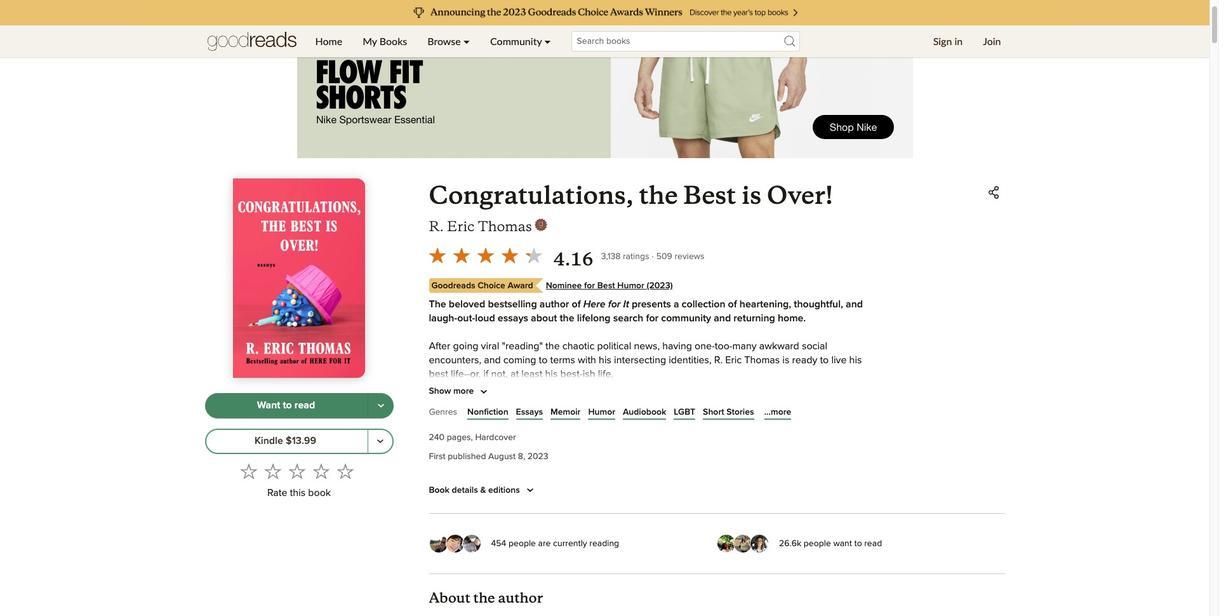 Task type: locate. For each thing, give the bounding box(es) containing it.
to up what
[[671, 411, 680, 421]]

r. up rating 4.16 out of 5 image
[[429, 218, 444, 235]]

0 vertical spatial r.
[[429, 218, 444, 235]]

advertisement region
[[297, 0, 913, 158]]

thomas inside , to being terrorized by a plague of gay frogs who've overtaken his backyard, thomas shares the nitty, and sometimes gritty, details of wrestling with your past life while in the middle of a new one. with wit, heart, and hope for the future,
[[727, 466, 763, 476]]

la
[[752, 452, 760, 462]]

0 vertical spatial back
[[647, 411, 668, 421]]

in down backyard,
[[700, 480, 708, 490]]

starting
[[555, 411, 588, 421]]

returning
[[734, 313, 775, 323]]

person's
[[828, 438, 865, 449]]

1 horizontal spatial is
[[742, 180, 762, 211]]

eric up rating 4.16 out of 5 image
[[447, 218, 475, 235]]

...more
[[765, 408, 792, 417]]

rate this book element
[[205, 459, 394, 503]]

0 horizontal spatial r.
[[429, 218, 444, 235]]

details left &
[[452, 486, 478, 495]]

book
[[429, 486, 450, 495]]

and down 'perpetually'
[[712, 424, 729, 435]]

author up about
[[540, 299, 569, 309]]

want
[[257, 400, 280, 411]]

for
[[584, 281, 595, 290], [608, 299, 621, 309], [646, 313, 659, 323], [502, 494, 514, 504]]

1 vertical spatial humor
[[588, 408, 616, 417]]

240
[[429, 433, 445, 442]]

we left the can
[[686, 508, 699, 518]]

humor link
[[588, 406, 616, 419]]

509
[[657, 252, 673, 261]]

rate 5 out of 5 image
[[337, 463, 354, 479]]

the beloved bestselling author of here for it
[[429, 299, 632, 309]]

eric inside after going viral "reading" the chaotic political news, having one-too-many awkward social encounters, and coming to terms with his intersecting identities, r. eric thomas is ready to live his best life--or, if not, at least his best-ish life.
[[726, 355, 742, 365]]

in
[[955, 35, 963, 47], [454, 397, 462, 407], [700, 480, 708, 490]]

one-
[[695, 341, 715, 351]]

by
[[475, 466, 486, 476]]

0 vertical spatial best
[[684, 180, 736, 211]]

1 horizontal spatial if
[[685, 424, 691, 435]]

1 horizontal spatial home
[[732, 424, 757, 435]]

with up ish
[[578, 355, 596, 365]]

to left plan,
[[650, 508, 659, 518]]

rating 0 out of 5 group
[[237, 459, 358, 483]]

being
[[832, 452, 857, 462]]

a up the so-
[[771, 480, 777, 490]]

what
[[661, 424, 683, 435]]

1 horizontal spatial ▾
[[545, 35, 551, 47]]

1 horizontal spatial go
[[589, 508, 601, 518]]

home. inside presents a collection of heartening, thoughtful, and laugh-out-loud essays about the lifelong search for community and returning home.
[[778, 313, 806, 323]]

if
[[484, 369, 489, 379], [685, 424, 691, 435]]

thomas up average rating of 4.16 stars. figure
[[478, 218, 532, 235]]

beyond
[[826, 424, 859, 435]]

goodreads author image
[[535, 219, 547, 231]]

the
[[639, 180, 678, 211], [560, 313, 575, 323], [546, 341, 560, 351], [798, 466, 812, 476], [710, 480, 724, 490], [517, 494, 531, 504], [730, 494, 744, 504], [474, 590, 495, 607]]

kindle $13.99
[[255, 436, 316, 446]]

is left the "over!"
[[742, 180, 762, 211]]

is down awkward
[[783, 355, 790, 365]]

life right past
[[658, 480, 671, 490]]

0 horizontal spatial details
[[452, 486, 478, 495]]

0 vertical spatial home.
[[778, 313, 806, 323]]

454
[[491, 539, 507, 548]]

and inside after going viral "reading" the chaotic political news, having one-too-many awkward social encounters, and coming to terms with his intersecting identities, r. eric thomas is ready to live his best life--or, if not, at least his best-ish life.
[[484, 355, 501, 365]]

1 vertical spatial read
[[865, 539, 882, 548]]

back inside is the not-so-gentle reminder we all need that even when life doesn't go according to plan, we can still find our way back home.
[[795, 508, 816, 518]]

wrestling
[[550, 480, 590, 490]]

collection inside now, in this collection of insightful and hilarious essays, thomas finds himself doing things completely out of character, starting with moving back to his perpetually misunderstood hometown of baltimore. they say you can't go home again, but what if you and home have changed beyond recognition? from attending his twenty-year high school reunion and discovering another person's face on his name badge, to splattering an urgent care room with blood à la
[[483, 397, 526, 407]]

0 vertical spatial read
[[295, 400, 315, 411]]

for inside presents a collection of heartening, thoughtful, and laugh-out-loud essays about the lifelong search for community and returning home.
[[646, 313, 659, 323]]

r. inside after going viral "reading" the chaotic political news, having one-too-many awkward social encounters, and coming to terms with his intersecting identities, r. eric thomas is ready to live his best life--or, if not, at least his best-ish life.
[[714, 355, 723, 365]]

1 vertical spatial life
[[538, 508, 552, 518]]

of up future,
[[539, 480, 547, 490]]

book title: congratulations, the best is over! element
[[429, 180, 833, 211]]

to right 'want'
[[855, 539, 862, 548]]

details inside , to being terrorized by a plague of gay frogs who've overtaken his backyard, thomas shares the nitty, and sometimes gritty, details of wrestling with your past life while in the middle of a new one. with wit, heart, and hope for the future,
[[507, 480, 536, 490]]

1 horizontal spatial we
[[851, 494, 864, 504]]

home. down 'reminder'
[[819, 508, 846, 518]]

back inside now, in this collection of insightful and hilarious essays, thomas finds himself doing things completely out of character, starting with moving back to his perpetually misunderstood hometown of baltimore. they say you can't go home again, but what if you and home have changed beyond recognition? from attending his twenty-year high school reunion and discovering another person's face on his name badge, to splattering an urgent care room with blood à la
[[647, 411, 668, 421]]

0 horizontal spatial read
[[295, 400, 315, 411]]

240 pages, hardcover
[[429, 433, 516, 442]]

first published august 8, 2023
[[429, 452, 549, 461]]

2 horizontal spatial in
[[955, 35, 963, 47]]

of right the 'out'
[[498, 411, 506, 421]]

0 horizontal spatial we
[[686, 508, 699, 518]]

1 horizontal spatial life
[[658, 480, 671, 490]]

and down the being
[[838, 466, 855, 476]]

his down room
[[666, 466, 679, 476]]

0 vertical spatial eric
[[447, 218, 475, 235]]

1 vertical spatial a
[[488, 466, 494, 476]]

collection up community
[[682, 299, 726, 309]]

1 horizontal spatial home.
[[819, 508, 846, 518]]

0 vertical spatial if
[[484, 369, 489, 379]]

discovering
[[737, 438, 788, 449]]

laugh-
[[429, 313, 457, 323]]

to inside is the not-so-gentle reminder we all need that even when life doesn't go according to plan, we can still find our way back home.
[[650, 508, 659, 518]]

and
[[846, 299, 863, 309], [714, 313, 731, 323], [484, 355, 501, 365], [582, 397, 599, 407], [712, 424, 729, 435], [717, 438, 734, 449], [838, 466, 855, 476], [457, 494, 474, 504]]

home down humor link
[[587, 424, 612, 435]]

0 horizontal spatial eric
[[447, 218, 475, 235]]

1 vertical spatial collection
[[483, 397, 526, 407]]

0 horizontal spatial collection
[[483, 397, 526, 407]]

middle
[[727, 480, 757, 490]]

of up the so-
[[760, 480, 769, 490]]

1 ▾ from the left
[[464, 35, 470, 47]]

bestselling
[[488, 299, 537, 309]]

▾ right community
[[545, 35, 551, 47]]

0 vertical spatial go
[[573, 424, 584, 435]]

and up that
[[457, 494, 474, 504]]

if right what
[[685, 424, 691, 435]]

home. down heartening,
[[778, 313, 806, 323]]

1 vertical spatial author
[[498, 590, 543, 607]]

for up even
[[502, 494, 514, 504]]

to right ,
[[821, 452, 829, 462]]

0 horizontal spatial home
[[587, 424, 612, 435]]

1 vertical spatial best
[[598, 281, 615, 290]]

to
[[539, 355, 548, 365], [820, 355, 829, 365], [283, 400, 292, 411], [671, 411, 680, 421], [541, 452, 550, 462], [821, 452, 829, 462], [650, 508, 659, 518], [855, 539, 862, 548]]

his down terms
[[545, 369, 558, 379]]

his inside , to being terrorized by a plague of gay frogs who've overtaken his backyard, thomas shares the nitty, and sometimes gritty, details of wrestling with your past life while in the middle of a new one. with wit, heart, and hope for the future,
[[666, 466, 679, 476]]

1 horizontal spatial back
[[795, 508, 816, 518]]

having
[[663, 341, 692, 351]]

is up still
[[720, 494, 727, 504]]

0 horizontal spatial in
[[454, 397, 462, 407]]

essays
[[516, 408, 543, 417]]

0 horizontal spatial life
[[538, 508, 552, 518]]

people for 454
[[509, 539, 536, 548]]

book details & editions button
[[429, 483, 538, 498]]

"reading"
[[502, 341, 543, 351]]

0 vertical spatial life
[[658, 480, 671, 490]]

we
[[851, 494, 864, 504], [686, 508, 699, 518]]

author down 454
[[498, 590, 543, 607]]

0 vertical spatial this
[[465, 397, 480, 407]]

1 horizontal spatial in
[[700, 480, 708, 490]]

1 vertical spatial if
[[685, 424, 691, 435]]

in for sign
[[955, 35, 963, 47]]

thomas down à
[[727, 466, 763, 476]]

we down wit,
[[851, 494, 864, 504]]

, to being terrorized by a plague of gay frogs who've overtaken his backyard, thomas shares the nitty, and sometimes gritty, details of wrestling with your past life while in the middle of a new one. with wit, heart, and hope for the future,
[[429, 452, 860, 504]]

many
[[733, 341, 757, 351]]

1 vertical spatial eric
[[726, 355, 742, 365]]

0 horizontal spatial is
[[720, 494, 727, 504]]

0 horizontal spatial this
[[290, 488, 306, 498]]

you up attending
[[530, 424, 547, 435]]

humor down hilarious
[[588, 408, 616, 417]]

0 horizontal spatial you
[[530, 424, 547, 435]]

rate 3 out of 5 image
[[289, 463, 306, 479]]

▾ right browse
[[464, 35, 470, 47]]

is inside is the not-so-gentle reminder we all need that even when life doesn't go according to plan, we can still find our way back home.
[[720, 494, 727, 504]]

in inside now, in this collection of insightful and hilarious essays, thomas finds himself doing things completely out of character, starting with moving back to his perpetually misunderstood hometown of baltimore. they say you can't go home again, but what if you and home have changed beyond recognition? from attending his twenty-year high school reunion and discovering another person's face on his name badge, to splattering an urgent care room with blood à la
[[454, 397, 462, 407]]

0 vertical spatial is
[[742, 180, 762, 211]]

average rating of 4.16 stars. figure
[[425, 243, 601, 271]]

and up blood
[[717, 438, 734, 449]]

1 vertical spatial in
[[454, 397, 462, 407]]

home.
[[778, 313, 806, 323], [819, 508, 846, 518]]

wit,
[[845, 480, 860, 490]]

thomas up lgbt
[[677, 397, 712, 407]]

this
[[465, 397, 480, 407], [290, 488, 306, 498]]

1 horizontal spatial this
[[465, 397, 480, 407]]

collection
[[682, 299, 726, 309], [483, 397, 526, 407]]

people left are at the bottom of page
[[509, 539, 536, 548]]

life.
[[598, 369, 614, 379]]

1 horizontal spatial people
[[804, 539, 831, 548]]

back
[[647, 411, 668, 421], [795, 508, 816, 518]]

frogs
[[560, 466, 582, 476]]

with inside , to being terrorized by a plague of gay frogs who've overtaken his backyard, thomas shares the nitty, and sometimes gritty, details of wrestling with your past life while in the middle of a new one. with wit, heart, and hope for the future,
[[593, 480, 611, 490]]

of inside presents a collection of heartening, thoughtful, and laugh-out-loud essays about the lifelong search for community and returning home.
[[728, 299, 737, 309]]

now,
[[429, 397, 451, 407]]

go down starting
[[573, 424, 584, 435]]

1 horizontal spatial best
[[684, 180, 736, 211]]

0 horizontal spatial if
[[484, 369, 489, 379]]

0 horizontal spatial humor
[[588, 408, 616, 417]]

here
[[584, 299, 606, 309]]

r. down the too-
[[714, 355, 723, 365]]

people left 'want'
[[804, 539, 831, 548]]

awkward
[[760, 341, 800, 351]]

2 vertical spatial in
[[700, 480, 708, 490]]

home down stories
[[732, 424, 757, 435]]

a up community
[[674, 299, 679, 309]]

go right "doesn't" at the left of the page
[[589, 508, 601, 518]]

back down essays,
[[647, 411, 668, 421]]

have
[[760, 424, 781, 435]]

overtaken
[[619, 466, 664, 476]]

humor up it
[[618, 281, 645, 290]]

0 horizontal spatial home.
[[778, 313, 806, 323]]

2 people from the left
[[804, 539, 831, 548]]

join
[[983, 35, 1001, 47]]

a inside presents a collection of heartening, thoughtful, and laugh-out-loud essays about the lifelong search for community and returning home.
[[674, 299, 679, 309]]

if inside now, in this collection of insightful and hilarious essays, thomas finds himself doing things completely out of character, starting with moving back to his perpetually misunderstood hometown of baltimore. they say you can't go home again, but what if you and home have changed beyond recognition? from attending his twenty-year high school reunion and discovering another person's face on his name badge, to splattering an urgent care room with blood à la
[[685, 424, 691, 435]]

to right want
[[283, 400, 292, 411]]

to inside button
[[283, 400, 292, 411]]

of left gay
[[530, 466, 538, 476]]

...more button
[[765, 406, 792, 419]]

Search by book title or ISBN text field
[[571, 31, 800, 51]]

read right 'want'
[[865, 539, 882, 548]]

0 horizontal spatial best
[[598, 281, 615, 290]]

1 vertical spatial home.
[[819, 508, 846, 518]]

of up returning
[[728, 299, 737, 309]]

of left here
[[572, 299, 581, 309]]

eric down the too-
[[726, 355, 742, 365]]

1 people from the left
[[509, 539, 536, 548]]

if right or,
[[484, 369, 489, 379]]

year
[[605, 438, 624, 449]]

1 horizontal spatial eric
[[726, 355, 742, 365]]

0 horizontal spatial ▾
[[464, 35, 470, 47]]

the
[[429, 299, 446, 309]]

life down future,
[[538, 508, 552, 518]]

0 vertical spatial collection
[[682, 299, 726, 309]]

1 horizontal spatial a
[[674, 299, 679, 309]]

browse
[[428, 35, 461, 47]]

▾ inside community ▾ link
[[545, 35, 551, 47]]

collection inside presents a collection of heartening, thoughtful, and laugh-out-loud essays about the lifelong search for community and returning home.
[[682, 299, 726, 309]]

back down gentle
[[795, 508, 816, 518]]

1 vertical spatial r.
[[714, 355, 723, 365]]

0 horizontal spatial a
[[488, 466, 494, 476]]

8,
[[518, 452, 525, 461]]

audiobook
[[623, 408, 667, 417]]

1 you from the left
[[530, 424, 547, 435]]

▾ inside browse ▾ link
[[464, 35, 470, 47]]

another
[[791, 438, 825, 449]]

thomas down awkward
[[745, 355, 780, 365]]

nitty,
[[815, 466, 835, 476]]

high
[[627, 438, 646, 449]]

face
[[429, 452, 448, 462]]

for down presents
[[646, 313, 659, 323]]

▾
[[464, 35, 470, 47], [545, 35, 551, 47]]

read up $13.99
[[295, 400, 315, 411]]

thomas inside after going viral "reading" the chaotic political news, having one-too-many awkward social encounters, and coming to terms with his intersecting identities, r. eric thomas is ready to live his best life--or, if not, at least his best-ish life.
[[745, 355, 780, 365]]

on
[[451, 452, 462, 462]]

this down more
[[465, 397, 480, 407]]

0 horizontal spatial people
[[509, 539, 536, 548]]

of down genres at the left of the page
[[429, 424, 438, 435]]

for left it
[[608, 299, 621, 309]]

details down plague
[[507, 480, 536, 490]]

1 vertical spatial back
[[795, 508, 816, 518]]

2 vertical spatial is
[[720, 494, 727, 504]]

you up reunion
[[693, 424, 710, 435]]

0 horizontal spatial back
[[647, 411, 668, 421]]

goodreads
[[432, 281, 476, 290]]

this right rate
[[290, 488, 306, 498]]

0 vertical spatial in
[[955, 35, 963, 47]]

short
[[703, 408, 725, 417]]

None search field
[[561, 31, 810, 51]]

or,
[[470, 369, 481, 379]]

0 vertical spatial author
[[540, 299, 569, 309]]

a right by
[[488, 466, 494, 476]]

out
[[481, 411, 495, 421]]

lgbt link
[[674, 406, 696, 419]]

in down more
[[454, 397, 462, 407]]

thomas
[[478, 218, 532, 235], [745, 355, 780, 365], [677, 397, 712, 407], [727, 466, 763, 476]]

the inside is the not-so-gentle reminder we all need that even when life doesn't go according to plan, we can still find our way back home.
[[730, 494, 744, 504]]

of
[[572, 299, 581, 309], [728, 299, 737, 309], [528, 397, 537, 407], [498, 411, 506, 421], [429, 424, 438, 435], [530, 466, 538, 476], [539, 480, 547, 490], [760, 480, 769, 490]]

essays
[[498, 313, 529, 323]]

2 ▾ from the left
[[545, 35, 551, 47]]

is
[[742, 180, 762, 211], [783, 355, 790, 365], [720, 494, 727, 504]]

collection up nonfiction
[[483, 397, 526, 407]]

r. eric thomas
[[429, 218, 532, 235]]

terrorized
[[429, 466, 472, 476]]

his up 'life.'
[[599, 355, 612, 365]]

2 horizontal spatial is
[[783, 355, 790, 365]]

1 horizontal spatial you
[[693, 424, 710, 435]]

0 vertical spatial a
[[674, 299, 679, 309]]

school
[[649, 438, 678, 449]]

and down viral at the left bottom
[[484, 355, 501, 365]]

2 horizontal spatial a
[[771, 480, 777, 490]]

1 horizontal spatial r.
[[714, 355, 723, 365]]

are
[[538, 539, 551, 548]]

1 vertical spatial is
[[783, 355, 790, 365]]

blood
[[716, 452, 742, 462]]

1 horizontal spatial humor
[[618, 281, 645, 290]]

the inside after going viral "reading" the chaotic political news, having one-too-many awkward social encounters, and coming to terms with his intersecting identities, r. eric thomas is ready to live his best life--or, if not, at least his best-ish life.
[[546, 341, 560, 351]]

with down who've at bottom
[[593, 480, 611, 490]]

to inside , to being terrorized by a plague of gay frogs who've overtaken his backyard, thomas shares the nitty, and sometimes gritty, details of wrestling with your past life while in the middle of a new one. with wit, heart, and hope for the future,
[[821, 452, 829, 462]]

rate 2 out of 5 image
[[265, 463, 281, 479]]

1 horizontal spatial collection
[[682, 299, 726, 309]]

in right sign
[[955, 35, 963, 47]]

1 vertical spatial go
[[589, 508, 601, 518]]

0 horizontal spatial go
[[573, 424, 584, 435]]

eric
[[447, 218, 475, 235], [726, 355, 742, 365]]

doing
[[773, 397, 799, 407]]

perpetually
[[698, 411, 748, 421]]

lgbt
[[674, 408, 696, 417]]

nonfiction
[[468, 408, 509, 417]]

recognition?
[[429, 438, 484, 449]]

1 horizontal spatial details
[[507, 480, 536, 490]]

his down can't
[[557, 438, 569, 449]]



Task type: describe. For each thing, give the bounding box(es) containing it.
so-
[[764, 494, 778, 504]]

thomas inside r. eric thomas link
[[478, 218, 532, 235]]

care
[[647, 452, 667, 462]]

find
[[738, 508, 754, 518]]

hope
[[476, 494, 499, 504]]

in inside , to being terrorized by a plague of gay frogs who've overtaken his backyard, thomas shares the nitty, and sometimes gritty, details of wrestling with your past life while in the middle of a new one. with wit, heart, and hope for the future,
[[700, 480, 708, 490]]

nominee for best humor (2023) link
[[546, 280, 673, 290]]

discover the winners for the best books of the year in the 2023 goodreads choice awards image
[[143, 0, 1067, 25]]

1 horizontal spatial read
[[865, 539, 882, 548]]

need
[[442, 508, 465, 518]]

▾ for browse ▾
[[464, 35, 470, 47]]

political
[[597, 341, 632, 351]]

with
[[823, 480, 842, 490]]

▾ for community ▾
[[545, 35, 551, 47]]

rate this book
[[267, 488, 331, 498]]

when
[[511, 508, 536, 518]]

in for now,
[[454, 397, 462, 407]]

rating 4.16 out of 5 image
[[425, 243, 546, 267]]

4.16
[[554, 248, 594, 270]]

search
[[613, 313, 644, 323]]

home link
[[305, 25, 353, 57]]

not-
[[747, 494, 764, 504]]

1 vertical spatial we
[[686, 508, 699, 518]]

finds
[[715, 397, 736, 407]]

show more button
[[429, 384, 492, 400]]

rate 4 out of 5 image
[[313, 463, 330, 479]]

is inside after going viral "reading" the chaotic political news, having one-too-many awkward social encounters, and coming to terms with his intersecting identities, r. eric thomas is ready to live his best life--or, if not, at least his best-ish life.
[[783, 355, 790, 365]]

with up backyard,
[[695, 452, 714, 462]]

gentle
[[778, 494, 806, 504]]

0 vertical spatial we
[[851, 494, 864, 504]]

26.6k people want to read
[[779, 539, 882, 548]]

details inside book details & editions button
[[452, 486, 478, 495]]

his right live
[[850, 355, 862, 365]]

kindle
[[255, 436, 283, 446]]

it
[[623, 299, 629, 309]]

-
[[467, 369, 470, 379]]

home image
[[207, 25, 296, 57]]

sign
[[934, 35, 952, 47]]

reunion
[[681, 438, 715, 449]]

reviews
[[675, 252, 705, 261]]

after
[[429, 341, 451, 351]]

but
[[644, 424, 659, 435]]

with inside after going viral "reading" the chaotic political news, having one-too-many awkward social encounters, and coming to terms with his intersecting identities, r. eric thomas is ready to live his best life--or, if not, at least his best-ish life.
[[578, 355, 596, 365]]

1 home from the left
[[587, 424, 612, 435]]

terms
[[550, 355, 575, 365]]

3,138 ratings
[[601, 252, 650, 261]]

rate 1 out of 5 image
[[241, 463, 257, 479]]

too-
[[715, 341, 733, 351]]

coming
[[504, 355, 536, 365]]

intersecting
[[614, 355, 666, 365]]

chaotic
[[563, 341, 595, 351]]

go inside now, in this collection of insightful and hilarious essays, thomas finds himself doing things completely out of character, starting with moving back to his perpetually misunderstood hometown of baltimore. they say you can't go home again, but what if you and home have changed beyond recognition? from attending his twenty-year high school reunion and discovering another person's face on his name badge, to splattering an urgent care room with blood à la
[[573, 424, 584, 435]]

humor inside top genres for this book element
[[588, 408, 616, 417]]

life inside , to being terrorized by a plague of gay frogs who've overtaken his backyard, thomas shares the nitty, and sometimes gritty, details of wrestling with your past life while in the middle of a new one. with wit, heart, and hope for the future,
[[658, 480, 671, 490]]

about
[[429, 590, 471, 607]]

home. inside is the not-so-gentle reminder we all need that even when life doesn't go according to plan, we can still find our way back home.
[[819, 508, 846, 518]]

name
[[480, 452, 505, 462]]

now, in this collection of insightful and hilarious essays, thomas finds himself doing things completely out of character, starting with moving back to his perpetually misunderstood hometown of baltimore. they say you can't go home again, but what if you and home have changed beyond recognition? from attending his twenty-year high school reunion and discovering another person's face on his name badge, to splattering an urgent care room with blood à la
[[429, 397, 867, 462]]

2 you from the left
[[693, 424, 710, 435]]

3,138 ratings and 509 reviews figure
[[601, 248, 705, 264]]

sometimes
[[429, 480, 478, 490]]

kindle $13.99 link
[[205, 429, 368, 454]]

sign in
[[934, 35, 963, 47]]

go inside is the not-so-gentle reminder we all need that even when life doesn't go according to plan, we can still find our way back home.
[[589, 508, 601, 518]]

thomas inside now, in this collection of insightful and hilarious essays, thomas finds himself doing things completely out of character, starting with moving back to his perpetually misunderstood hometown of baltimore. they say you can't go home again, but what if you and home have changed beyond recognition? from attending his twenty-year high school reunion and discovering another person's face on his name badge, to splattering an urgent care room with blood à la
[[677, 397, 712, 407]]

attending
[[512, 438, 554, 449]]

hometown
[[819, 411, 867, 421]]

first
[[429, 452, 446, 461]]

best for is
[[684, 180, 736, 211]]

loud
[[475, 313, 495, 323]]

misunderstood
[[750, 411, 817, 421]]

hardcover
[[475, 433, 516, 442]]

for up here
[[584, 281, 595, 290]]

things
[[801, 397, 828, 407]]

ready
[[792, 355, 818, 365]]

to up gay
[[541, 452, 550, 462]]

heartening,
[[740, 299, 792, 309]]

0 vertical spatial humor
[[618, 281, 645, 290]]

can
[[702, 508, 718, 518]]

this inside now, in this collection of insightful and hilarious essays, thomas finds himself doing things completely out of character, starting with moving back to his perpetually misunderstood hometown of baltimore. they say you can't go home again, but what if you and home have changed beyond recognition? from attending his twenty-year high school reunion and discovering another person's face on his name badge, to splattering an urgent care room with blood à la
[[465, 397, 480, 407]]

want to read button
[[205, 393, 368, 418]]

presents a collection of heartening, thoughtful, and laugh-out-loud essays about the lifelong search for community and returning home.
[[429, 299, 863, 323]]

life-
[[451, 369, 467, 379]]

and up the too-
[[714, 313, 731, 323]]

want
[[834, 539, 852, 548]]

out-
[[457, 313, 475, 323]]

twenty-
[[572, 438, 605, 449]]

rate
[[267, 488, 287, 498]]

sign in link
[[923, 25, 973, 57]]

want to read
[[257, 400, 315, 411]]

to left live
[[820, 355, 829, 365]]

à
[[744, 452, 750, 462]]

the inside presents a collection of heartening, thoughtful, and laugh-out-loud essays about the lifelong search for community and returning home.
[[560, 313, 575, 323]]

about
[[531, 313, 557, 323]]

moving
[[612, 411, 644, 421]]

for inside , to being terrorized by a plague of gay frogs who've overtaken his backyard, thomas shares the nitty, and sometimes gritty, details of wrestling with your past life while in the middle of a new one. with wit, heart, and hope for the future,
[[502, 494, 514, 504]]

they
[[488, 424, 510, 435]]

changed
[[784, 424, 823, 435]]

reading
[[590, 539, 619, 548]]

essays link
[[516, 406, 543, 419]]

with down hilarious
[[591, 411, 609, 421]]

read inside button
[[295, 400, 315, 411]]

still
[[720, 508, 735, 518]]

an
[[602, 452, 613, 462]]

his right on
[[465, 452, 477, 462]]

to up "least"
[[539, 355, 548, 365]]

his up what
[[682, 411, 695, 421]]

lifelong
[[577, 313, 611, 323]]

best for humor
[[598, 281, 615, 290]]

encounters,
[[429, 355, 482, 365]]

books
[[380, 35, 407, 47]]

top genres for this book element
[[429, 405, 1005, 424]]

badge,
[[507, 452, 538, 462]]

2023
[[528, 452, 549, 461]]

and up starting
[[582, 397, 599, 407]]

insightful
[[540, 397, 580, 407]]

and right thoughtful,
[[846, 299, 863, 309]]

life inside is the not-so-gentle reminder we all need that even when life doesn't go according to plan, we can still find our way back home.
[[538, 508, 552, 518]]

1 vertical spatial this
[[290, 488, 306, 498]]

2 vertical spatial a
[[771, 480, 777, 490]]

social
[[802, 341, 828, 351]]

26.6k
[[779, 539, 802, 548]]

thoughtful,
[[794, 299, 844, 309]]

according
[[604, 508, 648, 518]]

that
[[467, 508, 484, 518]]

people for 26.6k
[[804, 539, 831, 548]]

2 home from the left
[[732, 424, 757, 435]]

book
[[308, 488, 331, 498]]

himself
[[739, 397, 771, 407]]

show more
[[429, 387, 474, 396]]

if inside after going viral "reading" the chaotic political news, having one-too-many awkward social encounters, and coming to terms with his intersecting identities, r. eric thomas is ready to live his best life--or, if not, at least his best-ish life.
[[484, 369, 489, 379]]

short stories link
[[703, 406, 754, 419]]

of up essays
[[528, 397, 537, 407]]



Task type: vqa. For each thing, say whether or not it's contained in the screenshot.
on
yes



